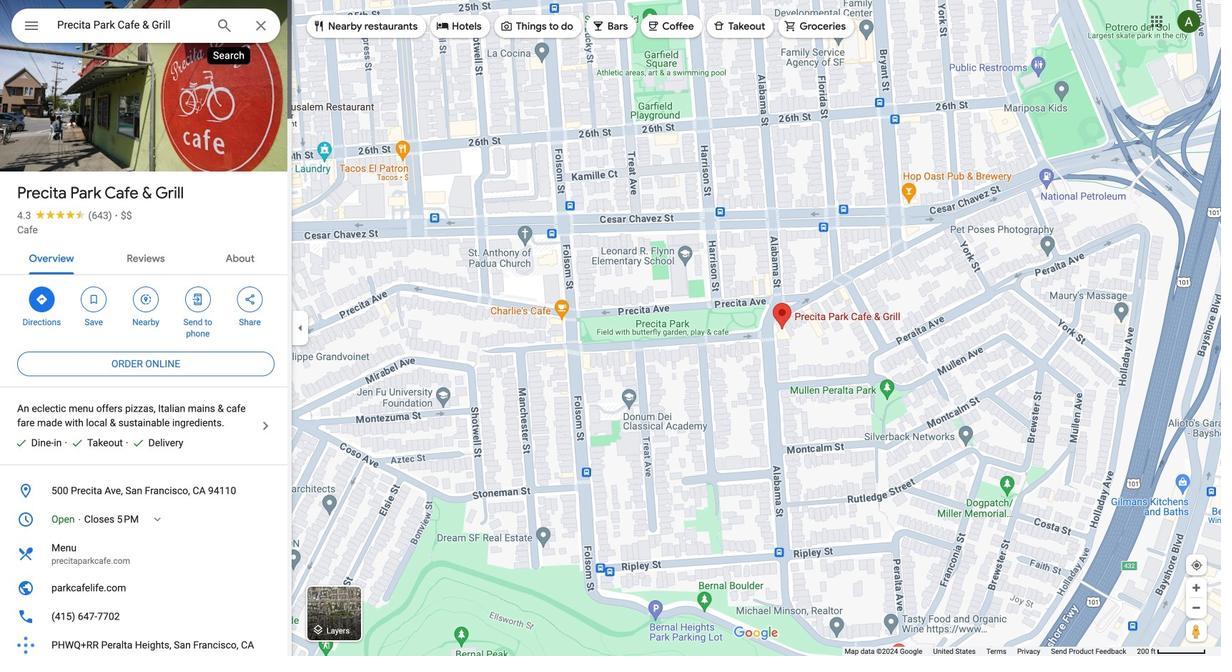 Task type: vqa. For each thing, say whether or not it's contained in the screenshot.
Do
no



Task type: describe. For each thing, give the bounding box(es) containing it.
Precita Park Cafe & Grill field
[[11, 9, 280, 47]]

copy plus code image
[[238, 640, 251, 652]]

none field inside precita park cafe & grill field
[[57, 16, 205, 34]]

tab list inside google maps element
[[0, 240, 292, 275]]

precita park cafe & grill main content
[[0, 0, 292, 657]]

google account: augustus odena  
(augustus@adept.ai) image
[[1178, 10, 1201, 33]]

price: moderate element
[[121, 210, 132, 222]]

serves dine-in group
[[9, 436, 62, 451]]

zoom in image
[[1192, 583, 1203, 594]]

show your location image
[[1191, 559, 1204, 572]]

hours image
[[17, 512, 34, 529]]

643 reviews element
[[88, 210, 112, 222]]

show street view coverage image
[[1187, 621, 1208, 642]]

4.3 stars image
[[31, 210, 88, 219]]

show open hours for the week image
[[151, 514, 164, 527]]



Task type: locate. For each thing, give the bounding box(es) containing it.
offers takeout group
[[65, 436, 123, 451]]

None field
[[57, 16, 205, 34]]

zoom out image
[[1192, 603, 1203, 614]]

None search field
[[11, 9, 280, 47]]

offers delivery group
[[126, 436, 184, 451]]

google maps element
[[0, 0, 1222, 657]]

tab list
[[0, 240, 292, 275]]

collapse side panel image
[[293, 321, 308, 336]]

photo of precita park cafe & grill image
[[0, 0, 292, 195]]

actions for precita park cafe & grill region
[[0, 275, 292, 347]]

none search field inside google maps element
[[11, 9, 280, 47]]

information for precita park cafe & grill region
[[0, 477, 292, 657]]



